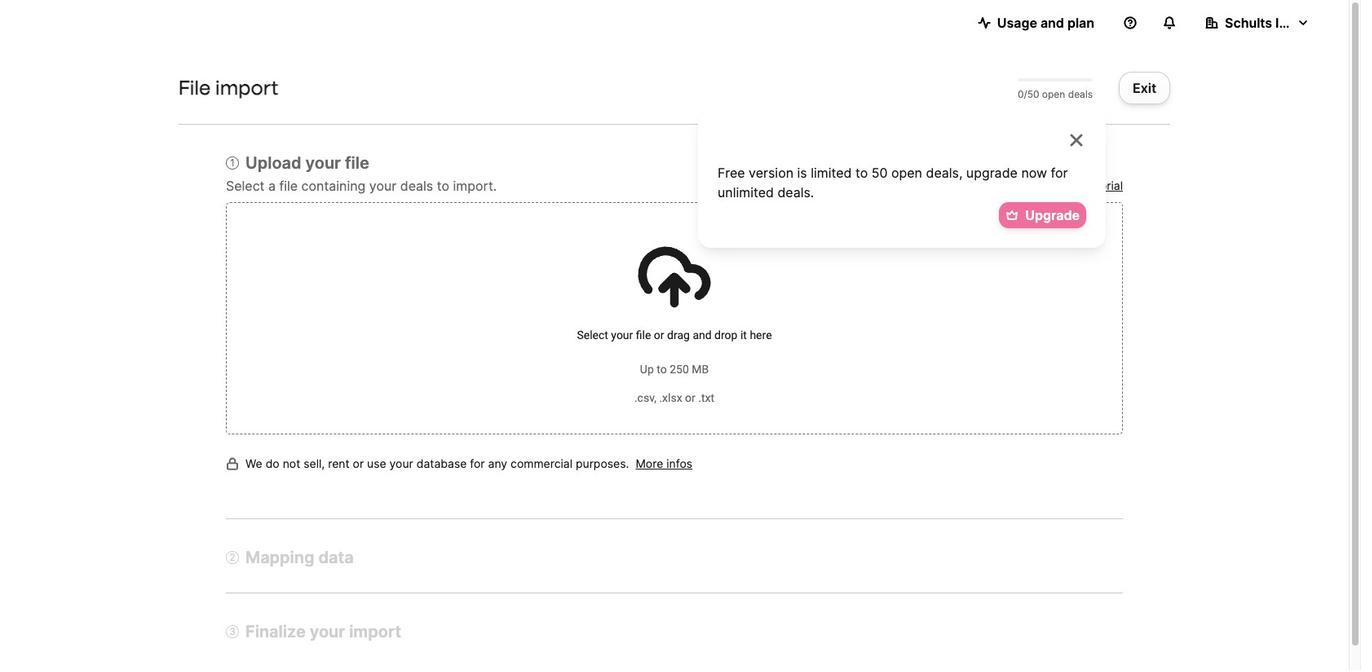 Task type: describe. For each thing, give the bounding box(es) containing it.
.txt
[[698, 391, 715, 404]]

select a file containing your deals to import.
[[226, 178, 497, 194]]

250
[[670, 363, 689, 376]]

2 vertical spatial or
[[353, 456, 364, 470]]

containing
[[301, 178, 366, 194]]

upgrade
[[966, 165, 1018, 181]]

sell,
[[304, 456, 325, 470]]

do
[[266, 456, 280, 470]]

rent
[[328, 456, 350, 470]]

schults inc
[[1225, 15, 1295, 31]]

it
[[741, 329, 747, 342]]

now
[[1022, 165, 1047, 181]]

free
[[718, 165, 745, 181]]

is
[[797, 165, 807, 181]]

your for finalize your import
[[310, 623, 345, 642]]

any
[[488, 456, 507, 470]]

a for select
[[268, 178, 276, 194]]

file for upload your file
[[345, 153, 369, 173]]

read
[[1034, 179, 1061, 193]]

up
[[640, 363, 654, 376]]

0 horizontal spatial and
[[693, 329, 712, 342]]

deals,
[[926, 165, 963, 181]]

1 horizontal spatial to
[[657, 363, 667, 376]]

we do not sell, rent or use your database for any commercial purposes. more infos
[[246, 456, 693, 470]]

use
[[367, 456, 386, 470]]

download
[[903, 179, 956, 193]]

0 horizontal spatial import
[[215, 76, 279, 100]]

commercial
[[511, 456, 573, 470]]

here
[[750, 329, 772, 342]]

.csv,
[[634, 391, 657, 404]]

sample
[[969, 179, 1008, 193]]

infos
[[667, 456, 693, 470]]

usage and plan
[[997, 15, 1095, 31]]

plan
[[1068, 15, 1095, 31]]

read the tutorial link
[[1034, 176, 1123, 196]]

50
[[872, 165, 888, 181]]

more infos link
[[636, 454, 693, 480]]

free version is limited to 50 open deals, upgrade now for unlimited deals. upgrade
[[718, 165, 1080, 223]]

your right containing
[[369, 178, 397, 194]]

1 vertical spatial or
[[685, 391, 696, 404]]

purposes.
[[576, 456, 629, 470]]

a for download
[[960, 179, 966, 193]]

1 vertical spatial for
[[470, 456, 485, 470]]

limited
[[811, 165, 852, 181]]

upgrade
[[1026, 207, 1080, 223]]

file left read
[[1011, 179, 1027, 193]]

more
[[636, 456, 663, 470]]

1 horizontal spatial import
[[349, 623, 401, 642]]

download a sample file read the tutorial
[[903, 179, 1123, 193]]

your for select your file or drag and drop it here
[[611, 329, 633, 342]]

file
[[179, 76, 211, 100]]

upload your file
[[246, 153, 369, 173]]

the
[[1064, 179, 1082, 193]]

mapping
[[246, 548, 314, 568]]



Task type: vqa. For each thing, say whether or not it's contained in the screenshot.
rightmost deals
yes



Task type: locate. For each thing, give the bounding box(es) containing it.
file import
[[179, 76, 279, 100]]

0/50
[[1018, 88, 1040, 100]]

a
[[268, 178, 276, 194], [960, 179, 966, 193]]

select
[[226, 178, 265, 194], [577, 329, 608, 342]]

tutorial
[[1085, 179, 1123, 193]]

2 horizontal spatial to
[[856, 165, 868, 181]]

file down upload
[[279, 178, 298, 194]]

to left 50
[[856, 165, 868, 181]]

file up the select a file containing your deals to import.
[[345, 153, 369, 173]]

for right now at right
[[1051, 165, 1068, 181]]

import
[[215, 76, 279, 100], [349, 623, 401, 642]]

data
[[318, 548, 354, 568]]

for inside free version is limited to 50 open deals, upgrade now for unlimited deals. upgrade
[[1051, 165, 1068, 181]]

and right drag
[[693, 329, 712, 342]]

a left sample
[[960, 179, 966, 193]]

exit button
[[1119, 72, 1170, 104]]

a down upload
[[268, 178, 276, 194]]

0 horizontal spatial select
[[226, 178, 265, 194]]

your right finalize
[[310, 623, 345, 642]]

unlimited
[[718, 184, 774, 201]]

database
[[417, 456, 467, 470]]

deals right 0/50
[[1068, 88, 1093, 100]]

inc
[[1276, 15, 1295, 31]]

0 vertical spatial import
[[215, 76, 279, 100]]

open inside free version is limited to 50 open deals, upgrade now for unlimited deals. upgrade
[[891, 165, 922, 181]]

your
[[306, 153, 341, 173], [369, 178, 397, 194], [611, 329, 633, 342], [390, 456, 413, 470], [310, 623, 345, 642]]

deals
[[1068, 88, 1093, 100], [400, 178, 433, 194]]

deals.
[[778, 184, 814, 201]]

0 horizontal spatial a
[[268, 178, 276, 194]]

and inside usage and plan button
[[1041, 15, 1064, 31]]

or left the use
[[353, 456, 364, 470]]

to
[[856, 165, 868, 181], [437, 178, 449, 194], [657, 363, 667, 376]]

0 horizontal spatial for
[[470, 456, 485, 470]]

mapping data
[[246, 548, 354, 568]]

2 horizontal spatial or
[[685, 391, 696, 404]]

exit
[[1133, 80, 1157, 96]]

version
[[749, 165, 794, 181]]

0 horizontal spatial to
[[437, 178, 449, 194]]

to right up
[[657, 363, 667, 376]]

we
[[246, 456, 262, 470]]

1 horizontal spatial for
[[1051, 165, 1068, 181]]

1 horizontal spatial or
[[654, 329, 664, 342]]

0 vertical spatial deals
[[1068, 88, 1093, 100]]

and
[[1041, 15, 1064, 31], [693, 329, 712, 342]]

1 horizontal spatial a
[[960, 179, 966, 193]]

not
[[283, 456, 300, 470]]

.xlsx
[[659, 391, 682, 404]]

deals left import.
[[400, 178, 433, 194]]

drag
[[667, 329, 690, 342]]

upload
[[246, 153, 301, 173]]

schults inc button
[[1192, 7, 1323, 39]]

your right the use
[[390, 456, 413, 470]]

download a sample file link
[[903, 176, 1027, 196]]

0 vertical spatial and
[[1041, 15, 1064, 31]]

progress bar
[[1018, 78, 1093, 82]]

usage and plan button
[[965, 7, 1108, 39]]

open right 50
[[891, 165, 922, 181]]

open
[[1042, 88, 1065, 100], [891, 165, 922, 181]]

to left import.
[[437, 178, 449, 194]]

1 horizontal spatial deals
[[1068, 88, 1093, 100]]

for left any
[[470, 456, 485, 470]]

0 horizontal spatial open
[[891, 165, 922, 181]]

upgrade button
[[999, 202, 1086, 228]]

your for upload your file
[[306, 153, 341, 173]]

your up containing
[[306, 153, 341, 173]]

to inside free version is limited to 50 open deals, upgrade now for unlimited deals. upgrade
[[856, 165, 868, 181]]

0 vertical spatial for
[[1051, 165, 1068, 181]]

mb
[[692, 363, 709, 376]]

0 vertical spatial open
[[1042, 88, 1065, 100]]

finalize
[[246, 623, 306, 642]]

up to 250 mb
[[640, 363, 709, 376]]

import.
[[453, 178, 497, 194]]

select for select a file containing your deals to import.
[[226, 178, 265, 194]]

1 vertical spatial open
[[891, 165, 922, 181]]

1 vertical spatial and
[[693, 329, 712, 342]]

1 horizontal spatial open
[[1042, 88, 1065, 100]]

1 vertical spatial import
[[349, 623, 401, 642]]

file for select a file containing your deals to import.
[[279, 178, 298, 194]]

0 horizontal spatial or
[[353, 456, 364, 470]]

for
[[1051, 165, 1068, 181], [470, 456, 485, 470]]

schults
[[1225, 15, 1272, 31]]

0 vertical spatial select
[[226, 178, 265, 194]]

dialog containing free version is limited to 50 open deals, upgrade now for unlimited deals.
[[698, 111, 1106, 248]]

or left .txt
[[685, 391, 696, 404]]

1 vertical spatial select
[[577, 329, 608, 342]]

finalize your import
[[246, 623, 401, 642]]

usage
[[997, 15, 1037, 31]]

dialog
[[698, 111, 1106, 248]]

1 vertical spatial deals
[[400, 178, 433, 194]]

file for select your file or drag and drop it here
[[636, 329, 651, 342]]

.csv, .xlsx or .txt
[[634, 391, 715, 404]]

file
[[345, 153, 369, 173], [279, 178, 298, 194], [1011, 179, 1027, 193], [636, 329, 651, 342]]

0 horizontal spatial deals
[[400, 178, 433, 194]]

file up up
[[636, 329, 651, 342]]

or left drag
[[654, 329, 664, 342]]

0 vertical spatial or
[[654, 329, 664, 342]]

your left drag
[[611, 329, 633, 342]]

or
[[654, 329, 664, 342], [685, 391, 696, 404], [353, 456, 364, 470]]

1 horizontal spatial select
[[577, 329, 608, 342]]

and left plan
[[1041, 15, 1064, 31]]

select your file or drag and drop it here
[[577, 329, 772, 342]]

open right 0/50
[[1042, 88, 1065, 100]]

1 horizontal spatial and
[[1041, 15, 1064, 31]]

select for select your file or drag and drop it here
[[577, 329, 608, 342]]

drop
[[715, 329, 738, 342]]

0/50 open deals
[[1018, 88, 1093, 100]]



